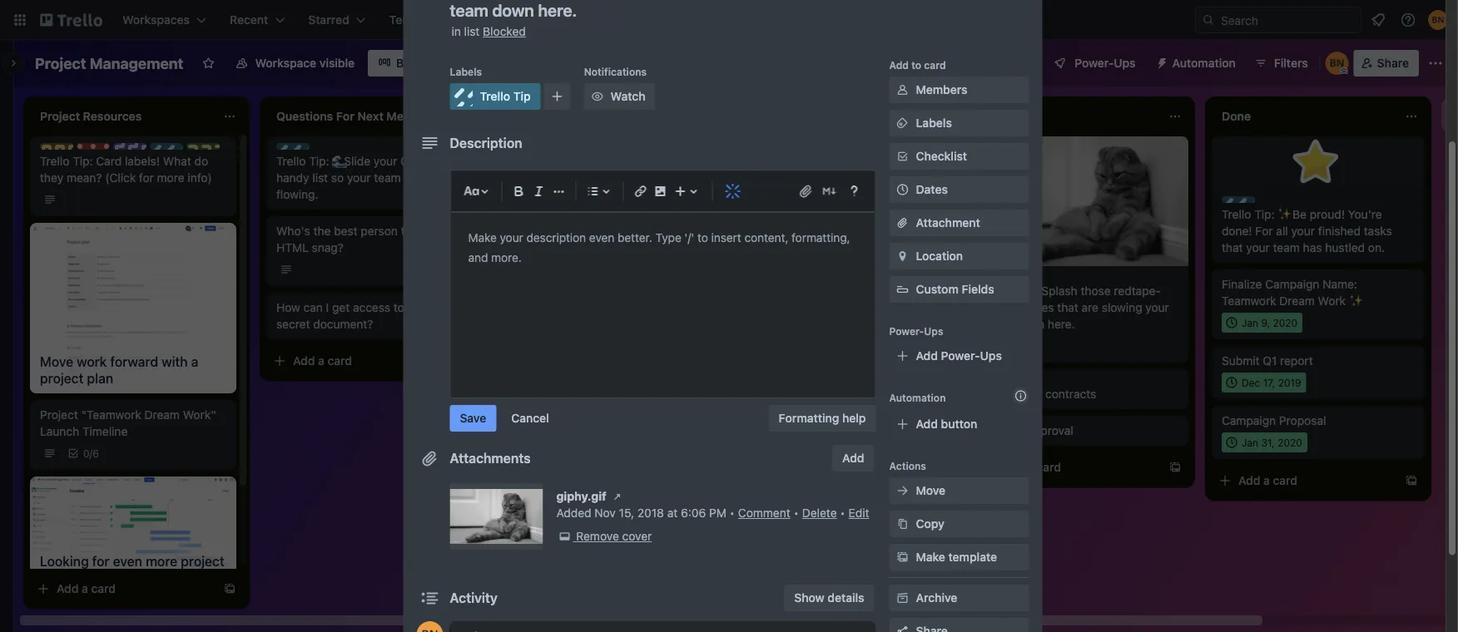 Task type: locate. For each thing, give the bounding box(es) containing it.
campaign proposal
[[1222, 414, 1326, 428]]

when
[[662, 188, 691, 201]]

campaign up jan 31, 2020 'option'
[[1222, 414, 1276, 428]]

ups up add power-ups
[[924, 325, 944, 337]]

to left fix
[[401, 224, 412, 238]]

tip: inside trello tip trello tip: 🌊slide your q's into this handy list so your team keeps on flowing.
[[309, 154, 329, 168]]

issues
[[1020, 301, 1054, 315]]

the left super at the top
[[407, 301, 425, 315]]

on left what
[[593, 188, 607, 201]]

that down done!
[[1222, 241, 1243, 255]]

labels down the in
[[450, 66, 482, 77]]

0 horizontal spatial ✨
[[1278, 208, 1290, 221]]

to right access
[[394, 301, 404, 315]]

sm image inside archive link
[[894, 590, 911, 607]]

so
[[331, 171, 344, 185], [565, 171, 578, 185]]

0 horizontal spatial the
[[313, 224, 331, 238]]

1 horizontal spatial so
[[565, 171, 578, 185]]

1 vertical spatial design
[[529, 241, 563, 252]]

make
[[916, 551, 945, 564]]

0 vertical spatial jan
[[1242, 317, 1259, 329]]

1 horizontal spatial design
[[529, 241, 563, 252]]

1 horizontal spatial power-ups
[[1075, 56, 1136, 70]]

calendar
[[923, 56, 971, 70]]

1 jan from the top
[[1242, 317, 1259, 329]]

color: sky, title: "trello tip" element up "handy"
[[276, 143, 338, 156]]

jan left 31,
[[1242, 437, 1259, 449]]

sm image
[[894, 82, 911, 98], [609, 489, 626, 505], [894, 549, 911, 566]]

team up and
[[633, 171, 659, 185]]

Dec 17, 2019 checkbox
[[1222, 373, 1307, 393]]

star or unstar board image
[[202, 57, 215, 70]]

1 horizontal spatial dream
[[1280, 294, 1315, 308]]

project up the launch
[[40, 408, 78, 422]]

create from template… image for freelancer contracts
[[1169, 461, 1182, 474]]

sm image inside automation button
[[1149, 50, 1172, 73]]

down
[[1016, 318, 1045, 331]]

0 horizontal spatial design
[[130, 144, 163, 156]]

description
[[450, 135, 522, 151]]

team inside the "trello tip trello tip: this is where assigned tasks live so that your team can see who's working on what and when it's due."
[[633, 171, 659, 185]]

sm image inside labels link
[[894, 115, 911, 132]]

1 horizontal spatial labels
[[916, 116, 952, 130]]

open help dialog image
[[844, 181, 864, 201]]

sm image for labels
[[894, 115, 911, 132]]

campaign
[[1265, 278, 1320, 291], [1222, 414, 1276, 428]]

ups left 1 at the bottom right of page
[[980, 349, 1002, 363]]

are inside the trello tip: 💬for those in-between tasks that are almost done but also awaiting one last step.
[[805, 171, 822, 185]]

cover
[[622, 530, 652, 544]]

team right "sketch"
[[565, 241, 591, 252]]

2 horizontal spatial create from template… image
[[1405, 474, 1418, 488]]

show details
[[794, 591, 864, 605]]

halp
[[203, 144, 225, 156]]

0 vertical spatial labels
[[450, 66, 482, 77]]

✨ inside finalize campaign name: teamwork dream work ✨
[[1349, 294, 1361, 308]]

more
[[157, 171, 184, 185]]

tip inside trello tip trello tip: ✨ be proud! you're done! for all your finished tasks that your team has hustled on.
[[1268, 197, 1283, 209]]

1 vertical spatial jan
[[1242, 437, 1259, 449]]

0 vertical spatial 2020
[[1273, 317, 1298, 329]]

that inside trello tip trello tip: splash those redtape- heavy issues that are slowing your team down here.
[[1057, 301, 1079, 315]]

2 jan from the top
[[1242, 437, 1259, 449]]

custom
[[916, 283, 959, 296]]

color: sky, title: "trello tip" element for trello tip: this is where assigned tasks live so that your team can see who's working on what and when it's due.
[[513, 143, 574, 156]]

1 horizontal spatial those
[[1081, 284, 1111, 298]]

sm image down added
[[556, 529, 573, 545]]

✨ inside trello tip trello tip: ✨ be proud! you're done! for all your finished tasks that your team has hustled on.
[[1278, 208, 1290, 221]]

dream left work
[[1280, 294, 1315, 308]]

2020 right 9, on the right of the page
[[1273, 317, 1298, 329]]

power- inside button
[[1075, 56, 1114, 70]]

1 horizontal spatial team
[[565, 241, 591, 252]]

team inside trello tip trello tip: 🌊slide your q's into this handy list so your team keeps on flowing.
[[374, 171, 401, 185]]

add button
[[832, 445, 874, 472]]

sm image for make template
[[894, 549, 911, 566]]

1 vertical spatial create from template… image
[[1405, 474, 1418, 488]]

0 horizontal spatial create from template… image
[[223, 583, 236, 596]]

tip inside the "trello tip trello tip: this is where assigned tasks live so that your team can see who's working on what and when it's due."
[[559, 144, 574, 156]]

sm image inside make template link
[[894, 549, 911, 566]]

2 so from the left
[[565, 171, 578, 185]]

card
[[96, 154, 122, 168]]

1 vertical spatial those
[[1081, 284, 1111, 298]]

campaign down has
[[1265, 278, 1320, 291]]

this
[[445, 154, 465, 168]]

tip: up issues
[[1018, 284, 1038, 298]]

1 vertical spatial project
[[40, 408, 78, 422]]

bold ⌘b image
[[509, 181, 529, 201]]

2 vertical spatial ups
[[980, 349, 1002, 363]]

0 horizontal spatial list
[[312, 171, 328, 185]]

attach and insert link image
[[798, 183, 814, 200]]

power- right the up
[[1075, 56, 1114, 70]]

sm image down add to card
[[894, 82, 911, 98]]

color: sky, title: "trello tip" element up the live
[[513, 143, 574, 156]]

trello tip: this is where assigned tasks live so that your team can see who's working on what and when it's due. link
[[513, 153, 706, 220]]

so down 🌊slide
[[331, 171, 344, 185]]

labels link
[[889, 110, 1029, 137]]

ups
[[1114, 56, 1136, 70], [924, 325, 944, 337], [980, 349, 1002, 363]]

Jan 9, 2020 checkbox
[[1222, 313, 1303, 333]]

giphy.gif
[[556, 490, 607, 504]]

sm image for location
[[894, 248, 911, 265]]

archive link
[[889, 585, 1029, 612]]

1 vertical spatial on
[[593, 188, 607, 201]]

tip: inside trello tip trello tip: ✨ be proud! you're done! for all your finished tasks that your team has hustled on.
[[1255, 208, 1275, 221]]

so up working
[[565, 171, 578, 185]]

that up here.
[[1057, 301, 1079, 315]]

0 horizontal spatial create from template… image
[[696, 408, 709, 421]]

that inside the "trello tip trello tip: this is where assigned tasks live so that your team can see who's working on what and when it's due."
[[581, 171, 603, 185]]

team inside trello tip trello tip: ✨ be proud! you're done! for all your finished tasks that your team has hustled on.
[[1273, 241, 1300, 255]]

add inside button
[[916, 417, 938, 431]]

0 vertical spatial automation
[[1172, 56, 1236, 70]]

1 so from the left
[[331, 171, 344, 185]]

sm image right power-ups button
[[1149, 50, 1172, 73]]

site
[[553, 251, 572, 265]]

proposal
[[1279, 414, 1326, 428]]

2020 inside checkbox
[[1273, 317, 1298, 329]]

tip for trello tip trello tip: 🌊slide your q's into this handy list so your team keeps on flowing.
[[323, 144, 338, 156]]

who's the best person to fix my html snag?
[[276, 224, 447, 255]]

sm image inside the location link
[[894, 248, 911, 265]]

campaign proposal link
[[1222, 413, 1415, 430]]

freelancer contracts
[[986, 387, 1097, 401]]

jan left 9, on the right of the page
[[1242, 317, 1259, 329]]

0 horizontal spatial can
[[303, 301, 323, 315]]

sm image
[[1149, 50, 1172, 73], [589, 88, 606, 105], [894, 115, 911, 132], [894, 148, 911, 165], [894, 248, 911, 265], [894, 483, 911, 499], [894, 516, 911, 533], [556, 529, 573, 545], [894, 590, 911, 607]]

nov
[[595, 506, 616, 520]]

trello tip: 🌊slide your q's into this handy list so your team keeps on flowing. link
[[276, 153, 469, 203]]

1 vertical spatial power-ups
[[889, 325, 944, 337]]

tasks up awaiting on the top right
[[749, 171, 777, 185]]

but
[[894, 171, 912, 185]]

tasks inside the "trello tip trello tip: this is where assigned tasks live so that your team can see who's working on what and when it's due."
[[513, 171, 541, 185]]

can up "when" at the top left of the page
[[663, 171, 682, 185]]

is
[[595, 154, 603, 168]]

dream left work"
[[144, 408, 180, 422]]

1 horizontal spatial list
[[464, 25, 480, 38]]

team
[[166, 144, 192, 156], [565, 241, 591, 252]]

are
[[805, 171, 822, 185], [1082, 301, 1099, 315]]

color: purple, title: "design team" element down due.
[[513, 240, 591, 252]]

0 vertical spatial color: purple, title: "design team" element
[[113, 143, 192, 156]]

(click
[[105, 171, 136, 185]]

1 vertical spatial dream
[[144, 408, 180, 422]]

0 horizontal spatial so
[[331, 171, 344, 185]]

1 horizontal spatial can
[[663, 171, 682, 185]]

on inside the "trello tip trello tip: this is where assigned tasks live so that your team can see who's working on what and when it's due."
[[593, 188, 607, 201]]

1 vertical spatial 2020
[[1278, 437, 1302, 449]]

tasks inside the trello tip: 💬for those in-between tasks that are almost done but also awaiting one last step.
[[749, 171, 777, 185]]

0 vertical spatial ups
[[1114, 56, 1136, 70]]

tip inside trello tip trello tip: splash those redtape- heavy issues that are slowing your team down here.
[[1032, 274, 1047, 285]]

tip for trello tip trello tip: splash those redtape- heavy issues that are slowing your team down here.
[[1032, 274, 1047, 285]]

launch
[[40, 425, 79, 439]]

0 vertical spatial on
[[439, 171, 453, 185]]

1 horizontal spatial ups
[[980, 349, 1002, 363]]

are down 💬for
[[805, 171, 822, 185]]

team down q's
[[374, 171, 401, 185]]

automation inside button
[[1172, 56, 1236, 70]]

those up almost
[[838, 154, 868, 168]]

automation button
[[1149, 50, 1246, 77]]

location
[[916, 249, 963, 263]]

1 horizontal spatial automation
[[1172, 56, 1236, 70]]

make template link
[[889, 544, 1029, 571]]

1 horizontal spatial create from template… image
[[1169, 461, 1182, 474]]

2020 for proposal
[[1278, 437, 1302, 449]]

0 vertical spatial power-ups
[[1075, 56, 1136, 70]]

project inside project "teamwork dream work" launch timeline
[[40, 408, 78, 422]]

1 horizontal spatial ben nelson (bennelson96) image
[[1326, 52, 1349, 75]]

team inside trello tip trello tip: splash those redtape- heavy issues that are slowing your team down here.
[[986, 318, 1012, 331]]

tip for trello tip halp
[[196, 144, 211, 156]]

1 vertical spatial labels
[[916, 116, 952, 130]]

list right the in
[[464, 25, 480, 38]]

finished
[[1318, 224, 1361, 238]]

image image
[[650, 181, 670, 201]]

your inside the "trello tip trello tip: this is where assigned tasks live so that your team can see who's working on what and when it's due."
[[606, 171, 629, 185]]

0 vertical spatial can
[[663, 171, 682, 185]]

fix
[[415, 224, 428, 238]]

budget approval link
[[986, 423, 1179, 439]]

dream inside finalize campaign name: teamwork dream work ✨
[[1280, 294, 1315, 308]]

list
[[464, 25, 480, 38], [312, 171, 328, 185]]

team down heavy on the top right
[[986, 318, 1012, 331]]

1 vertical spatial create from template… image
[[1169, 461, 1182, 474]]

color: sky, title: "trello tip" element down table
[[450, 83, 541, 110]]

create from template… image
[[932, 331, 946, 345], [1405, 474, 1418, 488], [223, 583, 236, 596]]

1 vertical spatial ups
[[924, 325, 944, 337]]

your down the be
[[1291, 224, 1315, 238]]

create from template… image
[[696, 408, 709, 421], [1169, 461, 1182, 474]]

tip: up "handy"
[[309, 154, 329, 168]]

1 vertical spatial the
[[407, 301, 425, 315]]

2 vertical spatial sm image
[[894, 549, 911, 566]]

view markdown image
[[821, 183, 838, 200]]

card for create from template… image related to freelancer contracts
[[1037, 461, 1061, 474]]

0 vertical spatial campaign
[[1265, 278, 1320, 291]]

your up what
[[606, 171, 629, 185]]

on.
[[1368, 241, 1385, 255]]

trello inside trello tip: card labels! what do they mean? (click for more info)
[[40, 154, 69, 168]]

report
[[1280, 354, 1313, 368]]

q's
[[400, 154, 419, 168]]

2 horizontal spatial ups
[[1114, 56, 1136, 70]]

1 vertical spatial campaign
[[1222, 414, 1276, 428]]

dec
[[1242, 377, 1260, 389]]

0 vertical spatial team
[[166, 144, 192, 156]]

color: sky, title: "trello tip" element up more
[[150, 143, 211, 156]]

calendar power-up
[[923, 56, 1027, 70]]

workspace visible
[[255, 56, 355, 70]]

automation up add button
[[889, 392, 946, 404]]

so inside the "trello tip trello tip: this is where assigned tasks live so that your team can see who's working on what and when it's due."
[[565, 171, 578, 185]]

1 vertical spatial list
[[312, 171, 328, 185]]

tasks up on.
[[1364, 224, 1392, 238]]

submit q1 report link
[[1222, 353, 1415, 370]]

color: purple, title: "design team" element
[[113, 143, 192, 156], [513, 240, 591, 252]]

tip: up mean?
[[73, 154, 93, 168]]

freelancer contracts link
[[986, 386, 1179, 403]]

the up snag?
[[313, 224, 331, 238]]

add a card for create from template… image related to freelancer contracts
[[1002, 461, 1061, 474]]

add
[[889, 59, 909, 71], [916, 349, 938, 363], [293, 354, 315, 368], [529, 407, 551, 421], [916, 417, 938, 431], [842, 452, 864, 465], [1002, 461, 1024, 474], [1239, 474, 1261, 488], [57, 582, 79, 596]]

sm image for archive
[[894, 590, 911, 607]]

1 vertical spatial team
[[565, 241, 591, 252]]

1 horizontal spatial color: purple, title: "design team" element
[[513, 240, 591, 252]]

so inside trello tip trello tip: 🌊slide your q's into this handy list so your team keeps on flowing.
[[331, 171, 344, 185]]

sm image for copy
[[894, 516, 911, 533]]

color: sky, title: "trello tip" element up for
[[1222, 196, 1283, 209]]

members
[[916, 83, 968, 97]]

tasks
[[513, 171, 541, 185], [749, 171, 777, 185], [1364, 224, 1392, 238]]

can inside how can i get access to the super secret document?
[[303, 301, 323, 315]]

done
[[864, 171, 891, 185]]

card for create from template… icon for submit q1 report
[[1273, 474, 1298, 488]]

2020 for campaign
[[1273, 317, 1298, 329]]

project "teamwork dream work" launch timeline link
[[40, 407, 226, 440]]

sm image left archive
[[894, 590, 911, 607]]

redtape-
[[1114, 284, 1161, 298]]

custom fields
[[916, 283, 994, 296]]

on down this
[[439, 171, 453, 185]]

document?
[[313, 318, 373, 331]]

your down 🌊slide
[[347, 171, 371, 185]]

tip: left 💬for
[[782, 154, 802, 168]]

can
[[663, 171, 682, 185], [303, 301, 323, 315]]

2020 right 31,
[[1278, 437, 1302, 449]]

can left i
[[303, 301, 323, 315]]

0 vertical spatial the
[[313, 224, 331, 238]]

to inside how can i get access to the super secret document?
[[394, 301, 404, 315]]

to inside who's the best person to fix my html snag?
[[401, 224, 412, 238]]

0 horizontal spatial labels
[[450, 66, 482, 77]]

to left the "calendar"
[[912, 59, 922, 71]]

in list blocked
[[452, 25, 526, 38]]

power- down custom
[[889, 325, 924, 337]]

Search field
[[1215, 7, 1361, 32]]

team inside "design team sketch site banner"
[[565, 241, 591, 252]]

priority design team
[[93, 144, 192, 156]]

create from template… image for project "teamwork dream work" launch timeline
[[223, 583, 236, 596]]

team down all
[[1273, 241, 1300, 255]]

design down due.
[[529, 241, 563, 252]]

those
[[838, 154, 868, 168], [1081, 284, 1111, 298]]

watch
[[611, 89, 646, 103]]

all
[[1276, 224, 1288, 238]]

help
[[842, 412, 866, 425]]

2 horizontal spatial tasks
[[1364, 224, 1392, 238]]

sm image down the actions
[[894, 483, 911, 499]]

tip inside trello tip trello tip: 🌊slide your q's into this handy list so your team keeps on flowing.
[[323, 144, 338, 156]]

list right "handy"
[[312, 171, 328, 185]]

0 horizontal spatial ben nelson (bennelson96) image
[[417, 622, 443, 633]]

color: sky, title: "trello tip" element
[[450, 83, 541, 110], [150, 143, 211, 156], [276, 143, 338, 156], [513, 143, 574, 156], [1222, 196, 1283, 209], [986, 273, 1047, 285]]

sm image up between
[[894, 115, 911, 132]]

sm image left watch
[[589, 88, 606, 105]]

✨ down name:
[[1349, 294, 1361, 308]]

sm image inside the members link
[[894, 82, 911, 98]]

sm image inside watch button
[[589, 88, 606, 105]]

0 horizontal spatial on
[[439, 171, 453, 185]]

0 horizontal spatial automation
[[889, 392, 946, 404]]

jan for finalize
[[1242, 317, 1259, 329]]

✨ left the be
[[1278, 208, 1290, 221]]

sm image up but
[[894, 148, 911, 165]]

tip: for live
[[545, 154, 566, 168]]

Board name text field
[[27, 50, 192, 77]]

project for project management
[[35, 54, 86, 72]]

that down "is"
[[581, 171, 603, 185]]

fields
[[962, 283, 994, 296]]

2020 inside 'option'
[[1278, 437, 1302, 449]]

color: red, title: "priority" element
[[77, 143, 128, 156]]

mean?
[[67, 171, 102, 185]]

2018
[[637, 506, 664, 520]]

are left slowing
[[1082, 301, 1099, 315]]

1 horizontal spatial are
[[1082, 301, 1099, 315]]

tip: inside trello tip trello tip: splash those redtape- heavy issues that are slowing your team down here.
[[1018, 284, 1038, 298]]

almost
[[825, 171, 861, 185]]

sm image left make
[[894, 549, 911, 566]]

that up one
[[781, 171, 802, 185]]

tip: inside the "trello tip trello tip: this is where assigned tasks live so that your team can see who's working on what and when it's due."
[[545, 154, 566, 168]]

project left management
[[35, 54, 86, 72]]

notifications
[[584, 66, 647, 77]]

0 horizontal spatial those
[[838, 154, 868, 168]]

1 vertical spatial automation
[[889, 392, 946, 404]]

ups left automation button
[[1114, 56, 1136, 70]]

0 horizontal spatial dream
[[144, 408, 180, 422]]

None text field
[[442, 0, 991, 25]]

1 horizontal spatial tasks
[[749, 171, 777, 185]]

1 horizontal spatial ✨
[[1349, 294, 1361, 308]]

add a card for create from template… icon corresponding to project "teamwork dream work" launch timeline
[[57, 582, 116, 596]]

attachment
[[916, 216, 980, 230]]

lists image
[[583, 181, 603, 201]]

sm image left location
[[894, 248, 911, 265]]

those up slowing
[[1081, 284, 1111, 298]]

tip
[[513, 89, 531, 103], [196, 144, 211, 156], [323, 144, 338, 156], [559, 144, 574, 156], [1268, 197, 1283, 209], [1032, 274, 1047, 285]]

sm image left copy
[[894, 516, 911, 533]]

0 horizontal spatial tasks
[[513, 171, 541, 185]]

design up for
[[130, 144, 163, 156]]

2 vertical spatial create from template… image
[[223, 583, 236, 596]]

sm image for members
[[894, 82, 911, 98]]

tip for trello tip
[[513, 89, 531, 103]]

0 vertical spatial those
[[838, 154, 868, 168]]

sm image for watch
[[589, 88, 606, 105]]

dream
[[1280, 294, 1315, 308], [144, 408, 180, 422]]

budget approval
[[986, 424, 1074, 438]]

italic ⌘i image
[[529, 181, 549, 201]]

0 notifications image
[[1368, 10, 1388, 30]]

1 horizontal spatial on
[[593, 188, 607, 201]]

tasks inside trello tip trello tip: ✨ be proud! you're done! for all your finished tasks that your team has hustled on.
[[1364, 224, 1392, 238]]

0 vertical spatial are
[[805, 171, 822, 185]]

team for where
[[633, 171, 659, 185]]

sm image up 15,
[[609, 489, 626, 505]]

0 vertical spatial create from template… image
[[696, 408, 709, 421]]

to
[[912, 59, 922, 71], [401, 224, 412, 238], [394, 301, 404, 315]]

team left do
[[166, 144, 192, 156]]

pm
[[709, 506, 727, 520]]

1 horizontal spatial the
[[407, 301, 425, 315]]

1 vertical spatial can
[[303, 301, 323, 315]]

0 vertical spatial sm image
[[894, 82, 911, 98]]

search image
[[1202, 13, 1215, 27]]

your down redtape-
[[1146, 301, 1169, 315]]

that
[[581, 171, 603, 185], [781, 171, 802, 185], [1222, 241, 1243, 255], [1057, 301, 1079, 315]]

0 vertical spatial dream
[[1280, 294, 1315, 308]]

ben nelson (bennelson96) image
[[1326, 52, 1349, 75], [417, 622, 443, 633]]

jan inside 'option'
[[1242, 437, 1259, 449]]

button
[[941, 417, 977, 431]]

automation down search icon
[[1172, 56, 1236, 70]]

jan inside checkbox
[[1242, 317, 1259, 329]]

table link
[[442, 50, 510, 77]]

1 vertical spatial are
[[1082, 301, 1099, 315]]

tip: up for
[[1255, 208, 1275, 221]]

jan 9, 2020
[[1242, 317, 1298, 329]]

sm image inside move link
[[894, 483, 911, 499]]

1 vertical spatial to
[[401, 224, 412, 238]]

0 horizontal spatial are
[[805, 171, 822, 185]]

checklist link
[[889, 143, 1029, 170]]

color: sky, title: "trello tip" element up heavy on the top right
[[986, 273, 1047, 285]]

labels up checklist
[[916, 116, 952, 130]]

color: purple, title: "design team" element up for
[[113, 143, 192, 156]]

add inside button
[[842, 452, 864, 465]]

tip: up the live
[[545, 154, 566, 168]]

1 vertical spatial ✨
[[1349, 294, 1361, 308]]

0 vertical spatial create from template… image
[[932, 331, 946, 345]]

trello tip trello tip: ✨ be proud! you're done! for all your finished tasks that your team has hustled on.
[[1222, 197, 1392, 255]]

are inside trello tip trello tip: splash those redtape- heavy issues that are slowing your team down here.
[[1082, 301, 1099, 315]]

0 vertical spatial ✨
[[1278, 208, 1290, 221]]

2 vertical spatial to
[[394, 301, 404, 315]]

color: sky, title: "trello tip" element for trello tip: splash those redtape- heavy issues that are slowing your team down here.
[[986, 273, 1047, 285]]

sm image inside checklist link
[[894, 148, 911, 165]]

move
[[916, 484, 946, 498]]

show details link
[[784, 585, 874, 612]]

step.
[[842, 188, 869, 201]]

tasks up who's
[[513, 171, 541, 185]]

legal
[[749, 224, 778, 238]]

project inside board name text box
[[35, 54, 86, 72]]

power-ups inside power-ups button
[[1075, 56, 1136, 70]]

cancel button
[[501, 405, 559, 432]]

sm image inside copy link
[[894, 516, 911, 533]]

0 vertical spatial project
[[35, 54, 86, 72]]

1 horizontal spatial create from template… image
[[932, 331, 946, 345]]

location link
[[889, 243, 1029, 270]]



Task type: describe. For each thing, give the bounding box(es) containing it.
secret
[[276, 318, 310, 331]]

comment link
[[738, 506, 791, 520]]

checklist
[[916, 149, 967, 163]]

custom fields button
[[889, 281, 1029, 298]]

delete
[[802, 506, 837, 520]]

card for sketch site banner create from template… image
[[564, 407, 589, 421]]

attachment button
[[889, 210, 1029, 236]]

project "teamwork dream work" launch timeline
[[40, 408, 216, 439]]

sm image for checklist
[[894, 148, 911, 165]]

tip for trello tip trello tip: this is where assigned tasks live so that your team can see who's working on what and when it's due.
[[559, 144, 574, 156]]

ups inside button
[[1114, 56, 1136, 70]]

tip: for for
[[1255, 208, 1275, 221]]

create from template… image for sketch site banner
[[696, 408, 709, 421]]

timeline
[[82, 425, 128, 439]]

that inside the trello tip: 💬for those in-between tasks that are almost done but also awaiting one last step.
[[781, 171, 802, 185]]

finalize campaign name: teamwork dream work ✨
[[1222, 278, 1361, 308]]

team for q's
[[374, 171, 401, 185]]

power-ups button
[[1042, 50, 1146, 77]]

jan for campaign
[[1242, 437, 1259, 449]]

attachments
[[450, 451, 531, 467]]

atlassian intelligence logo image
[[725, 184, 740, 199]]

sm image for automation
[[1149, 50, 1172, 73]]

q1
[[1263, 354, 1277, 368]]

copy link
[[889, 511, 1029, 538]]

save button
[[450, 405, 496, 432]]

color: sky, title: "trello tip" element for trello tip: 🌊slide your q's into this handy list so your team keeps on flowing.
[[276, 143, 338, 156]]

15,
[[619, 506, 634, 520]]

color: lime, title: "halp" element
[[186, 143, 225, 156]]

0 horizontal spatial ups
[[924, 325, 944, 337]]

add a card for sketch site banner create from template… image
[[529, 407, 589, 421]]

editor toolbar toolbar
[[458, 178, 868, 205]]

tip: for handy
[[309, 154, 329, 168]]

can inside the "trello tip trello tip: this is where assigned tasks live so that your team can see who's working on what and when it's due."
[[663, 171, 682, 185]]

text styles image
[[462, 181, 482, 201]]

legal review link
[[749, 223, 942, 240]]

on inside trello tip trello tip: 🌊slide your q's into this handy list so your team keeps on flowing.
[[439, 171, 453, 185]]

for
[[139, 171, 154, 185]]

more formatting image
[[549, 181, 569, 201]]

dream inside project "teamwork dream work" launch timeline
[[144, 408, 180, 422]]

tip: for that
[[1018, 284, 1038, 298]]

legal review
[[749, 224, 816, 238]]

where
[[607, 154, 639, 168]]

1 vertical spatial color: purple, title: "design team" element
[[513, 240, 591, 252]]

sm image for move
[[894, 483, 911, 499]]

management
[[90, 54, 184, 72]]

create button
[[483, 7, 540, 33]]

save
[[460, 412, 486, 425]]

banner
[[575, 251, 613, 265]]

project management
[[35, 54, 184, 72]]

actions
[[889, 460, 926, 472]]

it's
[[513, 204, 529, 218]]

hustled
[[1325, 241, 1365, 255]]

proud!
[[1310, 208, 1345, 221]]

priority
[[93, 144, 128, 156]]

Jan 31, 2020 checkbox
[[1222, 433, 1307, 453]]

0 vertical spatial to
[[912, 59, 922, 71]]

finalize campaign name: teamwork dream work ✨ link
[[1222, 276, 1415, 310]]

comment
[[738, 506, 791, 520]]

0 horizontal spatial team
[[166, 144, 192, 156]]

access
[[353, 301, 390, 315]]

0 vertical spatial ben nelson (bennelson96) image
[[1326, 52, 1349, 75]]

info)
[[188, 171, 212, 185]]

the inside who's the best person to fix my html snag?
[[313, 224, 331, 238]]

that inside trello tip trello tip: ✨ be proud! you're done! for all your finished tasks that your team has hustled on.
[[1222, 241, 1243, 255]]

0 horizontal spatial color: purple, title: "design team" element
[[113, 143, 192, 156]]

live
[[544, 171, 562, 185]]

create from template… image for submit q1 report
[[1405, 474, 1418, 488]]

card for create from template… icon corresponding to project "teamwork dream work" launch timeline
[[91, 582, 116, 596]]

list inside trello tip trello tip: 🌊slide your q's into this handy list so your team keeps on flowing.
[[312, 171, 328, 185]]

1 vertical spatial ben nelson (bennelson96) image
[[417, 622, 443, 633]]

trello inside the trello tip: 💬for those in-between tasks that are almost done but also awaiting one last step.
[[749, 154, 779, 168]]

add button button
[[889, 411, 1029, 438]]

heavy
[[986, 301, 1017, 315]]

snag?
[[312, 241, 344, 255]]

what
[[163, 154, 191, 168]]

how can i get access to the super secret document?
[[276, 301, 458, 331]]

awaiting
[[749, 188, 793, 201]]

17,
[[1263, 377, 1275, 389]]

up
[[1012, 56, 1027, 70]]

dates
[[916, 183, 948, 196]]

work
[[1318, 294, 1346, 308]]

due.
[[532, 204, 556, 218]]

color: sky, title: "trello tip" element for trello tip: ✨ be proud! you're done! for all your finished tasks that your team has hustled on.
[[1222, 196, 1283, 209]]

trello tip: 💬for those in-between tasks that are almost done but also awaiting one last step.
[[749, 154, 937, 201]]

0 vertical spatial design
[[130, 144, 163, 156]]

workspace visible button
[[225, 50, 365, 77]]

add a card for create from template… icon for submit q1 report
[[1239, 474, 1298, 488]]

trello tip halp
[[166, 144, 225, 156]]

dec 17, 2019
[[1242, 377, 1302, 389]]

splash
[[1042, 284, 1078, 298]]

who's
[[276, 224, 310, 238]]

handy
[[276, 171, 309, 185]]

keeps
[[404, 171, 436, 185]]

your down for
[[1246, 241, 1270, 255]]

remove
[[576, 530, 619, 544]]

those inside the trello tip: 💬for those in-between tasks that are almost done but also awaiting one last step.
[[838, 154, 868, 168]]

power- up the members link
[[974, 56, 1012, 70]]

between
[[886, 154, 932, 168]]

how
[[276, 301, 300, 315]]

add power-ups link
[[889, 343, 1029, 370]]

edit link
[[849, 506, 869, 520]]

one
[[797, 188, 817, 201]]

dates button
[[889, 176, 1029, 203]]

tip: inside the trello tip: 💬for those in-between tasks that are almost done but also awaiting one last step.
[[782, 154, 802, 168]]

primary element
[[0, 0, 1458, 40]]

tip: inside trello tip: card labels! what do they mean? (click for more info)
[[73, 154, 93, 168]]

"teamwork
[[81, 408, 141, 422]]

31,
[[1261, 437, 1275, 449]]

trello tip trello tip: this is where assigned tasks live so that your team can see who's working on what and when it's due.
[[513, 144, 704, 218]]

budget
[[986, 424, 1024, 438]]

color: yellow, title: "copy request" element
[[40, 143, 73, 150]]

those inside trello tip trello tip: splash those redtape- heavy issues that are slowing your team down here.
[[1081, 284, 1111, 298]]

design inside "design team sketch site banner"
[[529, 241, 563, 252]]

1 vertical spatial sm image
[[609, 489, 626, 505]]

trello tip trello tip: 🌊slide your q's into this handy list so your team keeps on flowing.
[[276, 144, 465, 201]]

your left q's
[[374, 154, 397, 168]]

0 vertical spatial list
[[464, 25, 480, 38]]

Main content area, start typing to enter text. text field
[[468, 228, 858, 268]]

🌊slide
[[332, 154, 370, 168]]

members link
[[889, 77, 1029, 103]]

campaign inside finalize campaign name: teamwork dream work ✨
[[1265, 278, 1320, 291]]

i
[[326, 301, 329, 315]]

link image
[[631, 181, 650, 201]]

add power-ups
[[916, 349, 1002, 363]]

show menu image
[[1428, 55, 1444, 72]]

html
[[276, 241, 309, 255]]

sm image for remove cover
[[556, 529, 573, 545]]

filters button
[[1249, 50, 1313, 77]]

0 horizontal spatial power-ups
[[889, 325, 944, 337]]

tip for trello tip trello tip: ✨ be proud! you're done! for all your finished tasks that your team has hustled on.
[[1268, 197, 1283, 209]]

trello tip: ✨ be proud! you're done! for all your finished tasks that your team has hustled on. link
[[1222, 206, 1415, 256]]

also
[[915, 171, 937, 185]]

share
[[1377, 56, 1409, 70]]

the inside how can i get access to the super secret document?
[[407, 301, 425, 315]]

your inside trello tip trello tip: splash those redtape- heavy issues that are slowing your team down here.
[[1146, 301, 1169, 315]]

be
[[1293, 208, 1307, 221]]

team for redtape-
[[986, 318, 1012, 331]]

power- left 1 at the bottom right of page
[[941, 349, 980, 363]]

trello tip
[[480, 89, 531, 103]]

ben nelson (bennelson96) image
[[1428, 10, 1448, 30]]

open information menu image
[[1400, 12, 1417, 28]]

project for project "teamwork dream work" launch timeline
[[40, 408, 78, 422]]



Task type: vqa. For each thing, say whether or not it's contained in the screenshot.
top Project
yes



